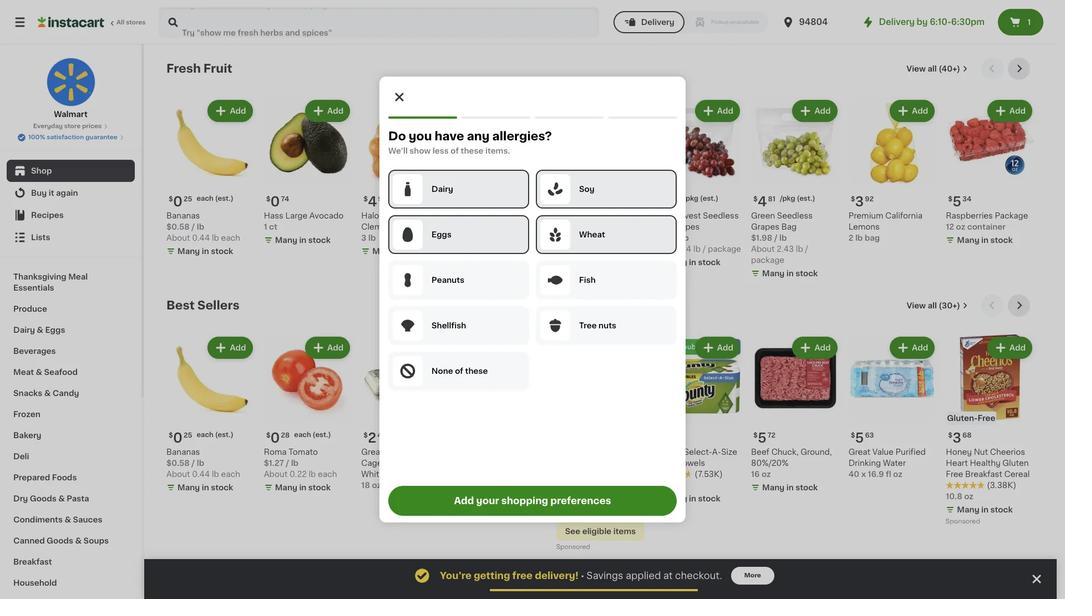 Task type: vqa. For each thing, say whether or not it's contained in the screenshot.
Sellers on the left of the page
yes



Task type: describe. For each thing, give the bounding box(es) containing it.
produce
[[13, 305, 47, 313]]

5 for $ 5 72
[[758, 432, 767, 445]]

white
[[361, 471, 384, 479]]

each inside roma tomato $1.27 / lb about 0.22 lb each
[[318, 471, 337, 479]]

breakfast link
[[7, 552, 135, 573]]

& left pasta
[[58, 495, 65, 503]]

chuck,
[[772, 449, 799, 456]]

1 inside hass large avocado 1 ct
[[264, 223, 267, 231]]

your
[[476, 497, 499, 506]]

in inside button
[[494, 484, 502, 492]]

2 item carousel region from the top
[[166, 294, 1035, 558]]

0.44 for 2
[[192, 471, 210, 479]]

delivery for delivery
[[641, 18, 675, 26]]

many down $ 0 25 each (est.)
[[178, 247, 200, 255]]

eggs inside great value grade aa cage free large white eggs 18 oz
[[386, 471, 406, 479]]

prices
[[82, 123, 102, 129]]

tomato
[[289, 449, 318, 456]]

lime
[[556, 212, 575, 220]]

delivery for delivery by 6:10-6:30pm
[[879, 18, 915, 26]]

none of these
[[432, 367, 488, 375]]

$ for $ 5 63
[[851, 432, 855, 439]]

oz inside raspberries package 12 oz container
[[957, 223, 966, 231]]

free inside great value grade aa cage free large white eggs 18 oz
[[384, 460, 401, 467]]

oz right 1.48
[[588, 495, 598, 503]]

frozen
[[13, 411, 40, 418]]

12 ct many in stock
[[654, 482, 721, 503]]

beef
[[751, 449, 770, 456]]

raspberries
[[946, 212, 993, 220]]

many inside 12 ct many in stock
[[665, 495, 687, 503]]

$ for $ 3 92
[[851, 196, 855, 202]]

drinking
[[849, 460, 881, 467]]

many down 0.22
[[275, 484, 297, 492]]

$ 3 68
[[949, 432, 972, 445]]

fresh fruit
[[166, 63, 232, 74]]

container
[[968, 223, 1006, 231]]

harvest
[[671, 212, 701, 220]]

(30+)
[[939, 302, 961, 309]]

package inside sun harvest seedless red grapes $2.18 / lb about 2.4 lb / package
[[708, 245, 741, 253]]

dairy for dairy & eggs
[[13, 326, 35, 334]]

8
[[556, 495, 562, 503]]

& left soups
[[75, 537, 82, 545]]

$ for $ 0 33
[[559, 196, 563, 202]]

2.43
[[777, 245, 794, 253]]

prepared foods link
[[7, 467, 135, 488]]

all stores link
[[38, 7, 147, 38]]

oz inside great value grade aa cage free large white eggs 18 oz
[[372, 482, 381, 490]]

seedless inside green seedless grapes bag $1.98 / lb about 2.43 lb / package
[[777, 212, 813, 220]]

94804 button
[[782, 7, 848, 38]]

3 for $ 3 68
[[953, 432, 962, 445]]

great for 5
[[849, 449, 871, 456]]

eggs inside dairy & eggs link
[[45, 326, 65, 334]]

1 inside lime 42 1 each
[[556, 223, 560, 231]]

bakery
[[13, 432, 41, 440]]

& for meat
[[36, 368, 42, 376]]

grade
[[408, 449, 433, 456]]

purified
[[896, 449, 926, 456]]

0 for $ 0 33
[[563, 195, 572, 208]]

sun
[[654, 212, 669, 220]]

service type group
[[614, 11, 768, 33]]

deli link
[[7, 446, 135, 467]]

fl
[[886, 471, 892, 479]]

large inside hass large avocado 1 ct
[[286, 212, 308, 220]]

about inside sun harvest seedless red grapes $2.18 / lb about 2.4 lb / package
[[654, 245, 678, 253]]

dry goods & pasta
[[13, 495, 89, 503]]

value for 2
[[385, 449, 407, 456]]

eggs inside add your shopping preferences element
[[432, 231, 452, 239]]

healthy
[[970, 460, 1001, 467]]

92
[[865, 196, 874, 202]]

16 inside beef chuck, ground, 80%/20% 16 oz
[[751, 471, 760, 479]]

/pkg (est.) for 4
[[780, 195, 815, 202]]

package inside green seedless grapes bag $1.98 / lb about 2.43 lb / package
[[751, 256, 785, 264]]

tree
[[579, 322, 597, 330]]

grapes inside green seedless grapes bag $1.98 / lb about 2.43 lb / package
[[751, 223, 780, 231]]

16 inside 2 strawberries 16 oz container
[[459, 223, 468, 231]]

household
[[13, 579, 57, 587]]

free inside honey nut cheerios heart healthy gluten free breakfast cereal
[[946, 471, 964, 479]]

cheerios
[[990, 449, 1026, 456]]

2 inside premium california lemons 2 lb bag
[[849, 234, 854, 242]]

bakery link
[[7, 425, 135, 446]]

delivery by 6:10-6:30pm
[[879, 18, 985, 26]]

satisfaction
[[47, 134, 84, 140]]

add your shopping preferences element
[[380, 77, 686, 523]]

$ 5 72
[[754, 432, 776, 445]]

0 for $ 0 25 each (est.)
[[173, 195, 183, 208]]

$ for $ 0 25
[[169, 432, 173, 439]]

beverages link
[[7, 341, 135, 362]]

stock inside button
[[503, 484, 526, 492]]

$ for $ 2 42
[[364, 432, 368, 439]]

2 vertical spatial sponsored badge image
[[556, 544, 590, 551]]

/pkg for 4
[[780, 195, 796, 202]]

(40+)
[[939, 65, 961, 73]]

$ for $ 0 28
[[266, 432, 271, 439]]

great for 2
[[361, 449, 383, 456]]

great value purified drinking water 40 x 16.9 fl oz
[[849, 449, 926, 479]]

each (est.) for $ 0 28
[[294, 432, 331, 439]]

94804
[[799, 18, 828, 26]]

add your shopping preferences
[[454, 497, 611, 506]]

/ up 2.4
[[676, 234, 680, 242]]

seafood
[[44, 368, 78, 376]]

meat & seafood
[[13, 368, 78, 376]]

goods for dry
[[30, 495, 56, 503]]

instacart logo image
[[38, 16, 104, 29]]

bounty select-a-size paper towels
[[654, 449, 738, 467]]

lb inside premium california lemons 2 lb bag
[[856, 234, 863, 242]]

lists link
[[7, 226, 135, 249]]

candy
[[53, 390, 79, 397]]

seedless inside sun harvest seedless red grapes $2.18 / lb about 2.4 lb / package
[[703, 212, 739, 220]]

green seedless grapes bag $1.98 / lb about 2.43 lb / package
[[751, 212, 813, 264]]

buy it again
[[31, 189, 78, 197]]

25 for $ 0 25 each (est.)
[[184, 196, 192, 202]]

80%/20%
[[751, 460, 789, 467]]

many down $ 0 25
[[178, 484, 200, 492]]

delivery button
[[614, 11, 685, 33]]

aa
[[434, 449, 445, 456]]

25 for $ 0 25
[[184, 432, 192, 439]]

california for halos california clementines 3 lb
[[386, 212, 423, 220]]

everyday
[[33, 123, 63, 129]]

nut
[[974, 449, 988, 456]]

5 left 23
[[661, 195, 669, 208]]

best
[[166, 299, 195, 311]]

0.44 for 4
[[192, 234, 210, 242]]

view all (30+)
[[907, 302, 961, 309]]

81
[[768, 196, 776, 202]]

$ 0 25 each (est.)
[[169, 195, 234, 208]]

gluten-
[[947, 415, 978, 423]]

cereal
[[1005, 471, 1030, 479]]

1 vertical spatial breakfast
[[13, 558, 52, 566]]

container
[[481, 223, 520, 231]]

$ for $ 5 34
[[949, 196, 953, 202]]

$ 3 92
[[851, 195, 874, 208]]

add your shopping preferences button
[[388, 486, 677, 516]]

2 inside 2 strawberries 16 oz container
[[466, 195, 474, 208]]

of inside do you have any allergies? we'll show less of these items.
[[451, 147, 459, 155]]

5 for $ 5 63
[[855, 432, 864, 445]]

5 for $ 5 34
[[953, 195, 962, 208]]

shop link
[[7, 160, 135, 182]]

beverages
[[13, 347, 56, 355]]

1 item carousel region from the top
[[166, 58, 1035, 286]]

view for 5
[[907, 65, 926, 73]]

$0.25 each (estimated) element for 4
[[166, 191, 255, 210]]

fresh
[[166, 63, 201, 74]]

(est.) for $ 0 25
[[215, 432, 234, 439]]

0 for $ 0 28
[[271, 432, 280, 445]]

dairy for dairy
[[432, 185, 453, 193]]

oz inside beef chuck, ground, 80%/20% 16 oz
[[762, 471, 771, 479]]

roma tomato $1.27 / lb about 0.22 lb each
[[264, 449, 337, 479]]

view for 3
[[907, 302, 926, 309]]

buy
[[31, 189, 47, 197]]

you're
[[440, 572, 472, 580]]

68
[[963, 432, 972, 439]]

74
[[281, 196, 289, 202]]

10.8 oz
[[946, 493, 974, 501]]

42 inside lime 42 1 each
[[577, 212, 587, 220]]

ct inside hass large avocado 1 ct
[[269, 223, 277, 231]]

a-
[[712, 449, 722, 456]]

& for condiments
[[65, 516, 71, 524]]

many down 2.43 at the top of the page
[[763, 270, 785, 277]]

view all (40+) button
[[903, 58, 973, 80]]

see eligible items
[[565, 528, 636, 536]]

condiments & sauces
[[13, 516, 102, 524]]

all
[[117, 19, 124, 26]]

sellers
[[197, 299, 240, 311]]

(est.) inside $5.23 per package (estimated) element
[[700, 195, 719, 202]]

0 horizontal spatial x
[[564, 495, 568, 503]]



Task type: locate. For each thing, give the bounding box(es) containing it.
(7.53k)
[[695, 471, 723, 479]]

2 25 from the top
[[184, 432, 192, 439]]

$ for $ 5 72
[[754, 432, 758, 439]]

3 inside halos california clementines 3 lb
[[361, 234, 367, 242]]

3 for $ 3 92
[[855, 195, 864, 208]]

main content containing 0
[[144, 44, 1057, 599]]

2 great from the left
[[849, 449, 871, 456]]

(3.38k)
[[987, 482, 1017, 490]]

0 vertical spatial of
[[451, 147, 459, 155]]

0 horizontal spatial 1
[[264, 223, 267, 231]]

x right 8
[[564, 495, 568, 503]]

2 horizontal spatial eggs
[[432, 231, 452, 239]]

$0.28 each (estimated) element
[[264, 427, 353, 447]]

hass large avocado 1 ct
[[264, 212, 344, 231]]

1 vertical spatial item carousel region
[[166, 294, 1035, 558]]

1 vertical spatial bananas
[[166, 449, 200, 456]]

0 vertical spatial 0.44
[[192, 234, 210, 242]]

nuts
[[599, 322, 617, 330]]

$ 0 74
[[266, 195, 289, 208]]

3 left 92
[[855, 195, 864, 208]]

select-
[[684, 449, 712, 456]]

thanksgiving meal essentials
[[13, 273, 88, 292]]

0 vertical spatial 2
[[466, 195, 474, 208]]

2 horizontal spatial 2
[[849, 234, 854, 242]]

0 vertical spatial these
[[461, 147, 484, 155]]

$0.58
[[166, 223, 190, 231], [166, 460, 190, 467]]

great value grade aa cage free large white eggs 18 oz
[[361, 449, 445, 490]]

& left sauces
[[65, 516, 71, 524]]

0 horizontal spatial seedless
[[703, 212, 739, 220]]

of
[[451, 147, 459, 155], [455, 367, 463, 375]]

25 inside $ 0 25 each (est.)
[[184, 196, 192, 202]]

at
[[664, 572, 673, 580]]

1 vertical spatial 2
[[849, 234, 854, 242]]

2 0.44 from the top
[[192, 471, 210, 479]]

many down 10.8 oz
[[957, 506, 980, 514]]

(est.) up harvest
[[700, 195, 719, 202]]

stock inside 12 ct many in stock
[[698, 495, 721, 503]]

1 4 from the left
[[758, 195, 767, 208]]

0 inside "element"
[[271, 432, 280, 445]]

meal
[[68, 273, 88, 281]]

/ right 2.4
[[703, 245, 706, 253]]

lime 42 1 each
[[556, 212, 587, 231]]

2 vertical spatial 2
[[368, 432, 376, 445]]

preferences
[[551, 497, 611, 506]]

package right 2.4
[[708, 245, 741, 253]]

0 horizontal spatial ct
[[269, 223, 277, 231]]

1 /pkg from the left
[[780, 195, 796, 202]]

1 horizontal spatial free
[[946, 471, 964, 479]]

many down preferences
[[568, 509, 590, 516]]

heart
[[946, 460, 968, 467]]

$0.58 for 4
[[166, 223, 190, 231]]

none
[[432, 367, 453, 375]]

oz right 18
[[372, 482, 381, 490]]

★★★★★
[[654, 471, 693, 479], [654, 471, 693, 479], [946, 482, 985, 490], [946, 482, 985, 490], [556, 484, 595, 492], [556, 484, 595, 492]]

each inside "element"
[[294, 432, 311, 439]]

0 horizontal spatial eggs
[[45, 326, 65, 334]]

2 value from the left
[[873, 449, 894, 456]]

delivery inside button
[[641, 18, 675, 26]]

1 vertical spatial these
[[465, 367, 488, 375]]

0 vertical spatial 16
[[459, 223, 468, 231]]

0 horizontal spatial /pkg (est.)
[[683, 195, 719, 202]]

walmart
[[54, 110, 88, 118]]

red
[[654, 223, 670, 231]]

canned
[[13, 537, 45, 545]]

1 horizontal spatial /pkg
[[780, 195, 796, 202]]

$2.18
[[654, 234, 674, 242]]

2 california from the left
[[886, 212, 923, 220]]

all left (30+)
[[928, 302, 937, 309]]

do you have any allergies? we'll show less of these items.
[[388, 130, 552, 155]]

1 vertical spatial large
[[403, 460, 426, 467]]

pasta
[[67, 495, 89, 503]]

product group
[[166, 98, 255, 259], [264, 98, 353, 248], [361, 98, 450, 259], [459, 98, 548, 232], [556, 98, 645, 248], [654, 98, 743, 270], [751, 98, 840, 281], [849, 98, 937, 243], [946, 98, 1035, 248], [166, 334, 255, 496], [264, 334, 353, 496], [361, 334, 450, 491], [459, 334, 548, 506], [556, 334, 645, 553], [654, 334, 743, 507], [751, 334, 840, 496], [849, 334, 937, 480], [946, 334, 1035, 528]]

lemons
[[849, 223, 880, 231]]

2 horizontal spatial 1
[[1028, 18, 1031, 26]]

0 horizontal spatial each (est.)
[[197, 432, 234, 439]]

1 vertical spatial free
[[384, 460, 401, 467]]

snacks & candy
[[13, 390, 79, 397]]

ct inside 12 ct many in stock
[[664, 482, 672, 490]]

view all (30+) button
[[903, 294, 973, 317]]

10.8
[[946, 493, 963, 501]]

0 for $ 0 74
[[271, 195, 280, 208]]

63
[[865, 432, 874, 439]]

each (est.) right $ 0 25
[[197, 432, 234, 439]]

12 down the raspberries
[[946, 223, 955, 231]]

1 bananas from the top
[[166, 212, 200, 220]]

each (est.) inside the $0.28 each (estimated) "element"
[[294, 432, 331, 439]]

1 0.44 from the top
[[192, 234, 210, 242]]

2 view from the top
[[907, 302, 926, 309]]

0 vertical spatial 25
[[184, 196, 192, 202]]

1 $0.25 each (estimated) element from the top
[[166, 191, 255, 210]]

72
[[768, 432, 776, 439]]

sponsored badge image for many in stock
[[459, 497, 493, 503]]

$0.58 down $ 0 25
[[166, 460, 190, 467]]

main content
[[144, 44, 1057, 599]]

1 horizontal spatial delivery
[[879, 18, 915, 26]]

large down grade
[[403, 460, 426, 467]]

2 horizontal spatial sponsored badge image
[[946, 519, 980, 525]]

about inside roma tomato $1.27 / lb about 0.22 lb each
[[264, 471, 288, 479]]

about down $ 0 25
[[166, 471, 190, 479]]

bananas $0.58 / lb about 0.44 lb each down $ 0 25
[[166, 449, 240, 479]]

1 horizontal spatial /pkg (est.)
[[780, 195, 815, 202]]

1 horizontal spatial grapes
[[751, 223, 780, 231]]

/pkg (est.) up harvest
[[683, 195, 719, 202]]

$4.81 per package (estimated) element
[[751, 191, 840, 210]]

bananas $0.58 / lb about 0.44 lb each down $ 0 25 each (est.)
[[166, 212, 240, 242]]

1 vertical spatial 42
[[378, 432, 386, 439]]

5 left "72"
[[758, 432, 767, 445]]

breakfast down 'healthy'
[[966, 471, 1003, 479]]

0 vertical spatial sponsored badge image
[[459, 497, 493, 503]]

1 all from the top
[[928, 65, 937, 73]]

beef chuck, ground, 80%/20% 16 oz
[[751, 449, 832, 479]]

dairy & eggs
[[13, 326, 65, 334]]

add
[[230, 107, 246, 115], [327, 107, 344, 115], [717, 107, 734, 115], [815, 107, 831, 115], [912, 107, 929, 115], [1010, 107, 1026, 115], [230, 344, 246, 352], [327, 344, 344, 352], [425, 344, 441, 352], [522, 344, 539, 352], [620, 344, 636, 352], [717, 344, 734, 352], [815, 344, 831, 352], [912, 344, 929, 352], [1010, 344, 1026, 352], [454, 497, 474, 506]]

1 inside 1 "button"
[[1028, 18, 1031, 26]]

delivery by 6:10-6:30pm link
[[862, 16, 985, 29]]

size
[[722, 449, 738, 456]]

bananas $0.58 / lb about 0.44 lb each for 2
[[166, 449, 240, 479]]

4
[[758, 195, 767, 208], [368, 195, 377, 208]]

1 horizontal spatial each (est.)
[[294, 432, 331, 439]]

2 each (est.) from the left
[[294, 432, 331, 439]]

2 horizontal spatial 3
[[953, 432, 962, 445]]

many down 2.4
[[665, 258, 687, 266]]

grapes inside sun harvest seedless red grapes $2.18 / lb about 2.4 lb / package
[[672, 223, 700, 231]]

4 left the 97
[[368, 195, 377, 208]]

5 left 63
[[855, 432, 864, 445]]

25 inside $ 0 25
[[184, 432, 192, 439]]

4 for $ 4 97
[[368, 195, 377, 208]]

0 horizontal spatial 42
[[378, 432, 386, 439]]

goods down prepared foods
[[30, 495, 56, 503]]

item carousel region
[[166, 58, 1035, 286], [166, 294, 1035, 558]]

1 horizontal spatial breakfast
[[966, 471, 1003, 479]]

& right meat
[[36, 368, 42, 376]]

1 vertical spatial 0.44
[[192, 471, 210, 479]]

/pkg right 23
[[683, 195, 699, 202]]

2 vertical spatial free
[[946, 471, 964, 479]]

2 4 from the left
[[368, 195, 377, 208]]

california right premium
[[886, 212, 923, 220]]

avocado
[[310, 212, 344, 220]]

each inside $ 0 25 each (est.)
[[197, 195, 214, 202]]

dairy inside add your shopping preferences element
[[432, 185, 453, 193]]

/pkg (est.) right '81' on the right
[[780, 195, 815, 202]]

add button
[[209, 101, 252, 121], [306, 101, 349, 121], [696, 101, 739, 121], [794, 101, 837, 121], [891, 101, 934, 121], [989, 101, 1032, 121], [209, 338, 252, 358], [306, 338, 349, 358], [404, 338, 447, 358], [501, 338, 544, 358], [599, 338, 642, 358], [696, 338, 739, 358], [794, 338, 837, 358], [891, 338, 934, 358], [989, 338, 1032, 358]]

0 vertical spatial goods
[[30, 495, 56, 503]]

$ for $ 4 97
[[364, 196, 368, 202]]

$ inside $ 5 63
[[851, 432, 855, 439]]

fish
[[579, 276, 596, 284]]

1 california from the left
[[386, 212, 423, 220]]

sponsored badge image down see
[[556, 544, 590, 551]]

2 all from the top
[[928, 302, 937, 309]]

$ inside $ 2 42
[[364, 432, 368, 439]]

x inside great value purified drinking water 40 x 16.9 fl oz
[[862, 471, 866, 479]]

16 down strawberries
[[459, 223, 468, 231]]

$ inside $ 5 72
[[754, 432, 758, 439]]

$ for $ 0 25 each (est.)
[[169, 196, 173, 202]]

dairy down produce
[[13, 326, 35, 334]]

seedless up bag in the top right of the page
[[777, 212, 813, 220]]

/ down $ 0 25
[[192, 460, 195, 467]]

0 vertical spatial 3
[[855, 195, 864, 208]]

$0.58 down $ 0 25 each (est.)
[[166, 223, 190, 231]]

4 for $ 4 81
[[758, 195, 767, 208]]

0 vertical spatial ct
[[269, 223, 277, 231]]

large down 74
[[286, 212, 308, 220]]

0 horizontal spatial large
[[286, 212, 308, 220]]

1 vertical spatial 16
[[751, 471, 760, 479]]

0.22
[[290, 471, 307, 479]]

0 vertical spatial bananas
[[166, 212, 200, 220]]

$ inside $ 4 97
[[364, 196, 368, 202]]

recipes
[[31, 211, 64, 219]]

1 bananas $0.58 / lb about 0.44 lb each from the top
[[166, 212, 240, 242]]

1 vertical spatial 12
[[654, 482, 662, 490]]

None search field
[[159, 7, 599, 38]]

0 vertical spatial free
[[978, 415, 996, 423]]

$ 4 97
[[364, 195, 387, 208]]

value for 5
[[873, 449, 894, 456]]

$ inside $ 0 28
[[266, 432, 271, 439]]

$ inside $ 0 25 each (est.)
[[169, 196, 173, 202]]

about down $1.98 at the right of page
[[751, 245, 775, 253]]

0 horizontal spatial great
[[361, 449, 383, 456]]

0 horizontal spatial 2
[[368, 432, 376, 445]]

2 horizontal spatial free
[[978, 415, 996, 423]]

dry
[[13, 495, 28, 503]]

oz inside 2 strawberries 16 oz container
[[469, 223, 479, 231]]

1 value from the left
[[385, 449, 407, 456]]

0 vertical spatial package
[[708, 245, 741, 253]]

1 vertical spatial bananas $0.58 / lb about 0.44 lb each
[[166, 449, 240, 479]]

x right 40 at bottom right
[[862, 471, 866, 479]]

1 horizontal spatial sponsored badge image
[[556, 544, 590, 551]]

these inside do you have any allergies? we'll show less of these items.
[[461, 147, 484, 155]]

prepared foods
[[13, 474, 77, 482]]

honey
[[946, 449, 972, 456]]

great inside great value purified drinking water 40 x 16.9 fl oz
[[849, 449, 871, 456]]

100% satisfaction guarantee button
[[17, 131, 124, 142]]

great up drinking
[[849, 449, 871, 456]]

0 horizontal spatial delivery
[[641, 18, 675, 26]]

2
[[466, 195, 474, 208], [849, 234, 854, 242], [368, 432, 376, 445]]

lists
[[31, 234, 50, 241]]

see
[[565, 528, 581, 536]]

grapes down the green
[[751, 223, 780, 231]]

3 down halos
[[361, 234, 367, 242]]

great inside great value grade aa cage free large white eggs 18 oz
[[361, 449, 383, 456]]

1 vertical spatial dairy
[[13, 326, 35, 334]]

value
[[385, 449, 407, 456], [873, 449, 894, 456]]

1 horizontal spatial great
[[849, 449, 871, 456]]

towels
[[679, 460, 705, 467]]

/ right $1.98 at the right of page
[[775, 234, 778, 242]]

1 vertical spatial view
[[907, 302, 926, 309]]

0 horizontal spatial california
[[386, 212, 423, 220]]

2 vertical spatial eggs
[[386, 471, 406, 479]]

free down heart
[[946, 471, 964, 479]]

these down any
[[461, 147, 484, 155]]

bananas down $ 0 25
[[166, 449, 200, 456]]

seedless down $5.23 per package (estimated) element at the right top of the page
[[703, 212, 739, 220]]

grapes down harvest
[[672, 223, 700, 231]]

bananas $0.58 / lb about 0.44 lb each for 4
[[166, 212, 240, 242]]

1 horizontal spatial dairy
[[432, 185, 453, 193]]

1 vertical spatial x
[[564, 495, 568, 503]]

1 vertical spatial sponsored badge image
[[946, 519, 980, 525]]

/ right the $1.27
[[286, 460, 289, 467]]

$ for $ 4 81
[[754, 196, 758, 202]]

0 for $ 0 25
[[173, 432, 183, 445]]

0 horizontal spatial breakfast
[[13, 558, 52, 566]]

soy
[[579, 185, 595, 193]]

1 vertical spatial 3
[[361, 234, 367, 242]]

many down 80%/20%
[[763, 484, 785, 492]]

1 horizontal spatial 16
[[751, 471, 760, 479]]

42
[[577, 212, 587, 220], [378, 432, 386, 439]]

strawberries
[[459, 212, 508, 220]]

each inside lime 42 1 each
[[562, 223, 581, 231]]

(est.) right $ 0 25
[[215, 432, 234, 439]]

1 $0.58 from the top
[[166, 223, 190, 231]]

each (est.) for $ 0 25
[[197, 432, 234, 439]]

1 seedless from the left
[[777, 212, 813, 220]]

value inside great value purified drinking water 40 x 16.9 fl oz
[[873, 449, 894, 456]]

$ inside $ 0 25
[[169, 432, 173, 439]]

cage
[[361, 460, 382, 467]]

$0.25 each (estimated) element for 2
[[166, 427, 255, 447]]

(est.) inside the $0.28 each (estimated) "element"
[[313, 432, 331, 439]]

meat & seafood link
[[7, 362, 135, 383]]

value left grade
[[385, 449, 407, 456]]

many in stock inside many in stock button
[[470, 484, 526, 492]]

free right cage
[[384, 460, 401, 467]]

2 bananas from the top
[[166, 449, 200, 456]]

1 vertical spatial package
[[751, 256, 785, 264]]

2 bananas $0.58 / lb about 0.44 lb each from the top
[[166, 449, 240, 479]]

/pkg (est.) inside $4.81 per package (estimated) element
[[780, 195, 815, 202]]

california inside halos california clementines 3 lb
[[386, 212, 423, 220]]

sponsored badge image
[[459, 497, 493, 503], [946, 519, 980, 525], [556, 544, 590, 551]]

many down container
[[957, 236, 980, 244]]

0 horizontal spatial 12
[[654, 482, 662, 490]]

2 /pkg (est.) from the left
[[683, 195, 719, 202]]

2 grapes from the left
[[672, 223, 700, 231]]

1 horizontal spatial eggs
[[386, 471, 406, 479]]

large inside great value grade aa cage free large white eggs 18 oz
[[403, 460, 426, 467]]

42 up cage
[[378, 432, 386, 439]]

all for 3
[[928, 302, 937, 309]]

many down lime 42 1 each
[[568, 236, 590, 244]]

1 horizontal spatial 12
[[946, 223, 955, 231]]

0 horizontal spatial 3
[[361, 234, 367, 242]]

/pkg (est.) for 23
[[683, 195, 719, 202]]

0.44 down $ 0 25
[[192, 471, 210, 479]]

california inside premium california lemons 2 lb bag
[[886, 212, 923, 220]]

$ 5 34
[[949, 195, 972, 208]]

1 horizontal spatial 3
[[855, 195, 864, 208]]

$ for $ 0 74
[[266, 196, 271, 202]]

paper
[[654, 460, 677, 467]]

free up nut
[[978, 415, 996, 423]]

/pkg inside $5.23 per package (estimated) element
[[683, 195, 699, 202]]

/pkg (est.) inside $5.23 per package (estimated) element
[[683, 195, 719, 202]]

(est.) up the tomato
[[313, 432, 331, 439]]

1 horizontal spatial seedless
[[777, 212, 813, 220]]

oz inside great value purified drinking water 40 x 16.9 fl oz
[[894, 471, 903, 479]]

sponsored badge image left shopping
[[459, 497, 493, 503]]

1 horizontal spatial ct
[[664, 482, 672, 490]]

1 grapes from the left
[[751, 223, 780, 231]]

0 horizontal spatial value
[[385, 449, 407, 456]]

0 vertical spatial bananas $0.58 / lb about 0.44 lb each
[[166, 212, 240, 242]]

many down hass large avocado 1 ct
[[275, 236, 297, 244]]

1 horizontal spatial 2
[[466, 195, 474, 208]]

0 horizontal spatial /pkg
[[683, 195, 699, 202]]

goods for canned
[[47, 537, 73, 545]]

2 up cage
[[368, 432, 376, 445]]

0.44 down $ 0 25 each (est.)
[[192, 234, 210, 242]]

0 vertical spatial 12
[[946, 223, 955, 231]]

by
[[917, 18, 928, 26]]

add inside button
[[454, 497, 474, 506]]

of right less
[[451, 147, 459, 155]]

breakfast up household
[[13, 558, 52, 566]]

about down $2.18
[[654, 245, 678, 253]]

& for snacks
[[44, 390, 51, 397]]

1 horizontal spatial 4
[[758, 195, 767, 208]]

$ inside $ 5 34
[[949, 196, 953, 202]]

in inside 12 ct many in stock
[[689, 495, 697, 503]]

2 up strawberries
[[466, 195, 474, 208]]

1 vertical spatial eggs
[[45, 326, 65, 334]]

$
[[169, 196, 173, 202], [754, 196, 758, 202], [266, 196, 271, 202], [364, 196, 368, 202], [559, 196, 563, 202], [851, 196, 855, 202], [949, 196, 953, 202], [169, 432, 173, 439], [754, 432, 758, 439], [266, 432, 271, 439], [364, 432, 368, 439], [851, 432, 855, 439], [949, 432, 953, 439]]

$1.98
[[751, 234, 773, 242]]

$ inside $ 4 81
[[754, 196, 758, 202]]

$ for $ 3 68
[[949, 432, 953, 439]]

california for premium california lemons 2 lb bag
[[886, 212, 923, 220]]

• savings applied at checkout.
[[581, 571, 722, 580]]

ct down paper
[[664, 482, 672, 490]]

bananas down $ 0 25 each (est.)
[[166, 212, 200, 220]]

premium california lemons 2 lb bag
[[849, 212, 923, 242]]

honey nut cheerios heart healthy gluten free breakfast cereal
[[946, 449, 1030, 479]]

many down clementines
[[373, 247, 395, 255]]

/pkg inside $4.81 per package (estimated) element
[[780, 195, 796, 202]]

california up clementines
[[386, 212, 423, 220]]

each
[[197, 195, 214, 202], [562, 223, 581, 231], [221, 234, 240, 242], [197, 432, 214, 439], [294, 432, 311, 439], [221, 471, 240, 479], [318, 471, 337, 479]]

1 horizontal spatial california
[[886, 212, 923, 220]]

$ inside $ 3 68
[[949, 432, 953, 439]]

1 vertical spatial $0.58
[[166, 460, 190, 467]]

many down paper
[[665, 495, 687, 503]]

42 inside $ 2 42
[[378, 432, 386, 439]]

0 vertical spatial all
[[928, 65, 937, 73]]

bananas for 2
[[166, 449, 200, 456]]

0 horizontal spatial 16
[[459, 223, 468, 231]]

0 horizontal spatial free
[[384, 460, 401, 467]]

breakfast inside honey nut cheerios heart healthy gluten free breakfast cereal
[[966, 471, 1003, 479]]

$ inside $ 0 74
[[266, 196, 271, 202]]

package down 2.43 at the top of the page
[[751, 256, 785, 264]]

/ inside roma tomato $1.27 / lb about 0.22 lb each
[[286, 460, 289, 467]]

1 horizontal spatial value
[[873, 449, 894, 456]]

about inside green seedless grapes bag $1.98 / lb about 2.43 lb / package
[[751, 245, 775, 253]]

& for dairy
[[37, 326, 43, 334]]

5 23
[[661, 195, 679, 208]]

1 great from the left
[[361, 449, 383, 456]]

(est.) right '81' on the right
[[797, 195, 815, 202]]

package
[[995, 212, 1029, 220]]

bounty
[[654, 449, 682, 456]]

0 vertical spatial $0.25 each (estimated) element
[[166, 191, 255, 210]]

about down the $1.27
[[264, 471, 288, 479]]

goods down condiments & sauces
[[47, 537, 73, 545]]

sponsored badge image for honey nut cheerios heart healthy gluten free breakfast cereal
[[946, 519, 980, 525]]

many
[[275, 236, 297, 244], [568, 236, 590, 244], [957, 236, 980, 244], [178, 247, 200, 255], [373, 247, 395, 255], [665, 258, 687, 266], [763, 270, 785, 277], [178, 484, 200, 492], [470, 484, 492, 492], [763, 484, 785, 492], [275, 484, 297, 492], [665, 495, 687, 503], [957, 506, 980, 514], [568, 509, 590, 516]]

checkout.
[[675, 572, 722, 580]]

/ down $ 0 25 each (est.)
[[192, 223, 195, 231]]

$0.25 each (estimated) element
[[166, 191, 255, 210], [166, 427, 255, 447]]

(est.) for $ 0 28
[[313, 432, 331, 439]]

$5.23 per package (estimated) element
[[654, 191, 743, 210]]

bananas for 4
[[166, 212, 200, 220]]

1 vertical spatial of
[[455, 367, 463, 375]]

dairy down less
[[432, 185, 453, 193]]

100% satisfaction guarantee
[[28, 134, 118, 140]]

walmart logo image
[[46, 58, 95, 107]]

all for 5
[[928, 65, 937, 73]]

thanksgiving meal essentials link
[[7, 266, 135, 299]]

3 left 68
[[953, 432, 962, 445]]

premium
[[849, 212, 884, 220]]

0 vertical spatial breakfast
[[966, 471, 1003, 479]]

dry goods & pasta link
[[7, 488, 135, 509]]

/pkg for 23
[[683, 195, 699, 202]]

value inside great value grade aa cage free large white eggs 18 oz
[[385, 449, 407, 456]]

it
[[49, 189, 54, 197]]

1 view from the top
[[907, 65, 926, 73]]

$ inside '$ 0 33'
[[559, 196, 563, 202]]

(est.) inside $4.81 per package (estimated) element
[[797, 195, 815, 202]]

less
[[433, 147, 449, 155]]

sun harvest seedless red grapes $2.18 / lb about 2.4 lb / package
[[654, 212, 741, 253]]

$0.58 for 2
[[166, 460, 190, 467]]

12 inside 12 ct many in stock
[[654, 482, 662, 490]]

2 /pkg from the left
[[683, 195, 699, 202]]

4 left '81' on the right
[[758, 195, 767, 208]]

snacks
[[13, 390, 42, 397]]

$ inside the $ 3 92
[[851, 196, 855, 202]]

these right none
[[465, 367, 488, 375]]

eggs right white
[[386, 471, 406, 479]]

2 seedless from the left
[[703, 212, 739, 220]]

0 horizontal spatial sponsored badge image
[[459, 497, 493, 503]]

2 $0.25 each (estimated) element from the top
[[166, 427, 255, 447]]

more button
[[731, 567, 775, 585]]

0 vertical spatial dairy
[[432, 185, 453, 193]]

treatment tracker modal dialog
[[144, 559, 1057, 599]]

0 horizontal spatial grapes
[[672, 223, 700, 231]]

oz right 10.8
[[965, 493, 974, 501]]

0 vertical spatial large
[[286, 212, 308, 220]]

of right none
[[455, 367, 463, 375]]

about down $ 0 25 each (est.)
[[166, 234, 190, 242]]

wheat
[[579, 231, 605, 239]]

2 vertical spatial 3
[[953, 432, 962, 445]]

1 each (est.) from the left
[[197, 432, 234, 439]]

each (est.) up the tomato
[[294, 432, 331, 439]]

1 vertical spatial all
[[928, 302, 937, 309]]

(est.) for $ 4 81
[[797, 195, 815, 202]]

lb inside halos california clementines 3 lb
[[368, 234, 376, 242]]

oz down strawberries
[[469, 223, 479, 231]]

essentials
[[13, 284, 54, 292]]

1 horizontal spatial package
[[751, 256, 785, 264]]

ct down hass
[[269, 223, 277, 231]]

1 /pkg (est.) from the left
[[780, 195, 815, 202]]

1 horizontal spatial 42
[[577, 212, 587, 220]]

(est.) inside $ 0 25 each (est.)
[[215, 195, 234, 202]]

eggs down the produce link
[[45, 326, 65, 334]]

/ right 2.43 at the top of the page
[[805, 245, 809, 253]]

42 right "lime"
[[577, 212, 587, 220]]

1 vertical spatial $0.25 each (estimated) element
[[166, 427, 255, 447]]

1 vertical spatial ct
[[664, 482, 672, 490]]

oz down 80%/20%
[[762, 471, 771, 479]]

1 25 from the top
[[184, 196, 192, 202]]

many inside button
[[470, 484, 492, 492]]

/pkg right '81' on the right
[[780, 195, 796, 202]]

2 $0.58 from the top
[[166, 460, 190, 467]]

many up your
[[470, 484, 492, 492]]

0 vertical spatial x
[[862, 471, 866, 479]]

1 button
[[998, 9, 1044, 36]]

0 horizontal spatial package
[[708, 245, 741, 253]]

12 down paper
[[654, 482, 662, 490]]

12 inside raspberries package 12 oz container
[[946, 223, 955, 231]]



